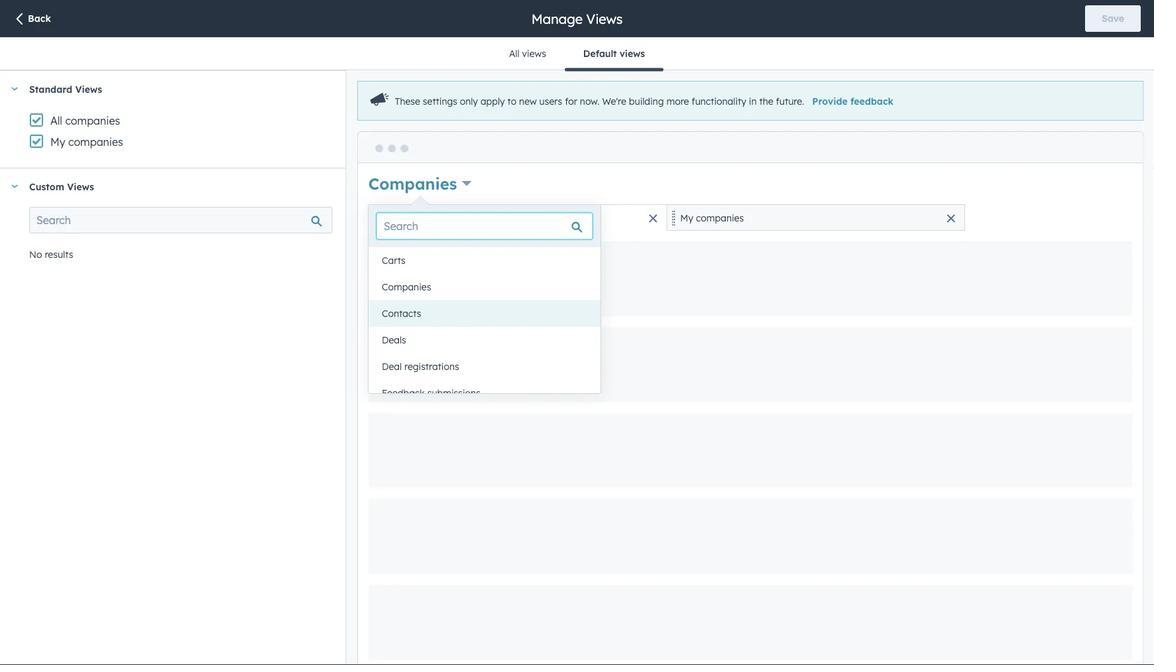 Task type: describe. For each thing, give the bounding box(es) containing it.
custom views
[[29, 181, 94, 192]]

provide feedback
[[812, 95, 894, 107]]

Search search field
[[377, 213, 593, 239]]

contacts
[[382, 308, 421, 319]]

caret image for custom
[[11, 185, 19, 188]]

standard views button
[[0, 71, 332, 107]]

all views button
[[491, 38, 565, 70]]

all views
[[509, 48, 546, 59]]

feedback submissions button
[[369, 380, 601, 406]]

in
[[749, 95, 757, 107]]

default views
[[583, 48, 645, 59]]

these settings only apply to new users for now. we're building more functionality in the future.
[[395, 95, 804, 107]]

provide
[[812, 95, 848, 107]]

no results
[[29, 249, 73, 260]]

save
[[1102, 13, 1125, 24]]

views for standard views
[[75, 83, 102, 95]]

registrations
[[405, 361, 459, 372]]

all companies button
[[368, 204, 667, 231]]

default
[[583, 48, 617, 59]]

provide feedback button
[[812, 95, 894, 107]]

views for default views
[[620, 48, 645, 59]]

building
[[629, 95, 664, 107]]

0 horizontal spatial all companies
[[50, 114, 120, 127]]

the
[[759, 95, 773, 107]]

default views button
[[565, 38, 664, 71]]

feedback submissions
[[382, 387, 481, 399]]

manage
[[532, 10, 583, 27]]

my companies inside the my companies "button"
[[680, 212, 744, 223]]

companies inside button
[[395, 212, 443, 223]]

deals button
[[369, 327, 601, 353]]

carts button
[[369, 247, 601, 274]]

custom
[[29, 181, 64, 192]]

users
[[539, 95, 562, 107]]

deals
[[382, 334, 406, 346]]

apply
[[480, 95, 505, 107]]

list box containing carts
[[369, 247, 601, 406]]

results
[[45, 249, 73, 260]]

my inside "button"
[[680, 212, 693, 223]]

views for custom views
[[67, 181, 94, 192]]

no
[[29, 249, 42, 260]]

companies button
[[368, 172, 472, 195]]

back
[[28, 13, 51, 24]]

back link
[[13, 12, 51, 27]]

deal
[[382, 361, 402, 372]]

my companies button
[[667, 204, 965, 231]]

Search search field
[[29, 207, 332, 233]]

deal registrations
[[382, 361, 459, 372]]

more
[[666, 95, 689, 107]]

all inside button
[[382, 212, 393, 223]]

deal registrations button
[[369, 353, 601, 380]]

feedback
[[850, 95, 894, 107]]

save button
[[1086, 5, 1141, 32]]

functionality
[[692, 95, 746, 107]]

only
[[460, 95, 478, 107]]

views for all views
[[522, 48, 546, 59]]



Task type: vqa. For each thing, say whether or not it's contained in the screenshot.
companies within 'button'
yes



Task type: locate. For each thing, give the bounding box(es) containing it.
caret image
[[11, 87, 19, 91], [11, 185, 19, 188]]

views inside button
[[620, 48, 645, 59]]

1 horizontal spatial my companies
[[680, 212, 744, 223]]

we're
[[602, 95, 626, 107]]

all companies down companies dropdown button
[[382, 212, 443, 223]]

0 vertical spatial caret image
[[11, 87, 19, 91]]

views right the standard
[[75, 83, 102, 95]]

all
[[509, 48, 520, 59], [50, 114, 62, 127], [382, 212, 393, 223]]

submissions
[[427, 387, 481, 399]]

0 vertical spatial companies
[[368, 174, 457, 194]]

1 vertical spatial companies
[[382, 281, 431, 293]]

2 vertical spatial all
[[382, 212, 393, 223]]

caret image for standard
[[11, 87, 19, 91]]

my companies
[[50, 135, 123, 149], [680, 212, 744, 223]]

1 horizontal spatial views
[[620, 48, 645, 59]]

views inside page section element
[[587, 10, 623, 27]]

companies button
[[369, 274, 601, 300]]

standard
[[29, 83, 72, 95]]

companies inside button
[[382, 281, 431, 293]]

0 vertical spatial views
[[587, 10, 623, 27]]

0 horizontal spatial my companies
[[50, 135, 123, 149]]

0 vertical spatial my companies
[[50, 135, 123, 149]]

all companies inside button
[[382, 212, 443, 223]]

0 horizontal spatial views
[[522, 48, 546, 59]]

all up the to
[[509, 48, 520, 59]]

all companies
[[50, 114, 120, 127], [382, 212, 443, 223]]

views right "custom"
[[67, 181, 94, 192]]

carts
[[382, 255, 406, 266]]

0 horizontal spatial my
[[50, 135, 65, 149]]

1 vertical spatial caret image
[[11, 185, 19, 188]]

contacts button
[[369, 300, 601, 327]]

companies
[[368, 174, 457, 194], [382, 281, 431, 293]]

0 vertical spatial all
[[509, 48, 520, 59]]

page section element
[[0, 0, 1154, 37]]

views up default
[[587, 10, 623, 27]]

all up carts
[[382, 212, 393, 223]]

manage views
[[532, 10, 623, 27]]

to
[[507, 95, 516, 107]]

2 vertical spatial views
[[67, 181, 94, 192]]

views
[[522, 48, 546, 59], [620, 48, 645, 59]]

2 views from the left
[[620, 48, 645, 59]]

companies inside dropdown button
[[368, 174, 457, 194]]

navigation containing all views
[[491, 38, 664, 71]]

navigation
[[491, 38, 664, 71]]

1 vertical spatial views
[[75, 83, 102, 95]]

all inside button
[[509, 48, 520, 59]]

2 horizontal spatial all
[[509, 48, 520, 59]]

1 vertical spatial my
[[680, 212, 693, 223]]

1 caret image from the top
[[11, 87, 19, 91]]

1 views from the left
[[522, 48, 546, 59]]

settings
[[423, 95, 457, 107]]

caret image left the standard
[[11, 87, 19, 91]]

views
[[587, 10, 623, 27], [75, 83, 102, 95], [67, 181, 94, 192]]

1 horizontal spatial my
[[680, 212, 693, 223]]

0 horizontal spatial all
[[50, 114, 62, 127]]

list box
[[369, 247, 601, 406]]

caret image inside standard views dropdown button
[[11, 87, 19, 91]]

standard views
[[29, 83, 102, 95]]

0 vertical spatial all companies
[[50, 114, 120, 127]]

0 vertical spatial my
[[50, 135, 65, 149]]

these
[[395, 95, 420, 107]]

companies inside "button"
[[696, 212, 744, 223]]

1 horizontal spatial all companies
[[382, 212, 443, 223]]

2 caret image from the top
[[11, 185, 19, 188]]

feedback
[[382, 387, 425, 399]]

1 horizontal spatial all
[[382, 212, 393, 223]]

views for manage views
[[587, 10, 623, 27]]

all down the standard
[[50, 114, 62, 127]]

companies
[[65, 114, 120, 127], [68, 135, 123, 149], [395, 212, 443, 223], [696, 212, 744, 223]]

all companies down standard views
[[50, 114, 120, 127]]

views inside button
[[522, 48, 546, 59]]

views down manage
[[522, 48, 546, 59]]

new
[[519, 95, 537, 107]]

now.
[[580, 95, 599, 107]]

caret image inside custom views dropdown button
[[11, 185, 19, 188]]

1 vertical spatial all companies
[[382, 212, 443, 223]]

1 vertical spatial all
[[50, 114, 62, 127]]

future.
[[776, 95, 804, 107]]

for
[[565, 95, 577, 107]]

caret image left "custom"
[[11, 185, 19, 188]]

custom views button
[[0, 168, 332, 204]]

views right default
[[620, 48, 645, 59]]

1 vertical spatial my companies
[[680, 212, 744, 223]]

my
[[50, 135, 65, 149], [680, 212, 693, 223]]



